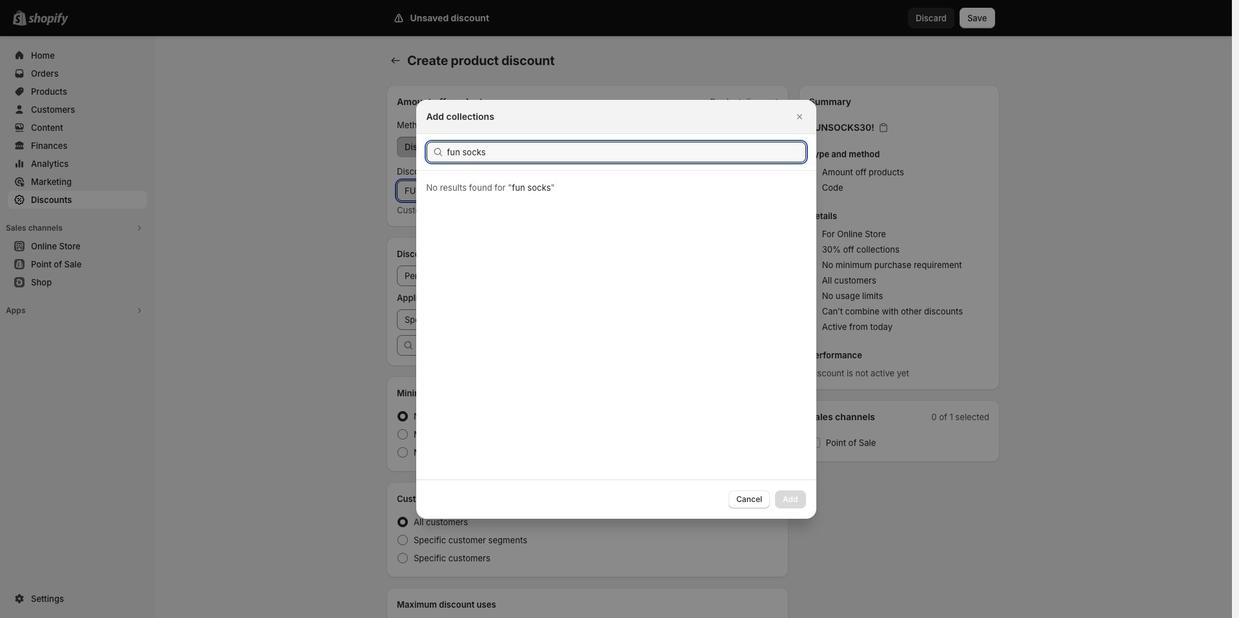 Task type: vqa. For each thing, say whether or not it's contained in the screenshot.
Point of Sale link
no



Task type: locate. For each thing, give the bounding box(es) containing it.
shopify image
[[28, 13, 68, 26]]

dialog
[[0, 100, 1232, 519]]

Search collections text field
[[447, 142, 806, 162]]



